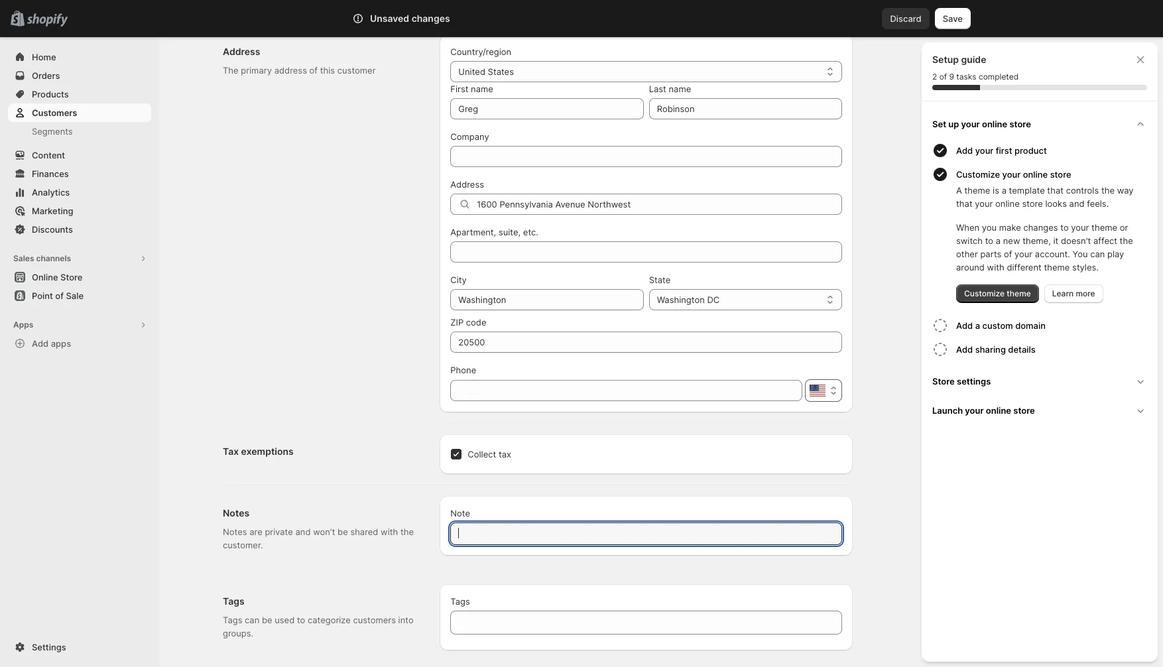 Task type: locate. For each thing, give the bounding box(es) containing it.
add
[[956, 145, 973, 156], [956, 320, 973, 331], [32, 338, 49, 349], [956, 344, 973, 355]]

changes up theme,
[[1024, 222, 1058, 233]]

zip
[[451, 317, 464, 328]]

0 horizontal spatial store
[[60, 272, 83, 283]]

around
[[956, 262, 985, 273]]

customize
[[956, 169, 1000, 180], [964, 289, 1005, 298]]

0 vertical spatial notes
[[223, 507, 249, 519]]

0 vertical spatial store
[[60, 272, 83, 283]]

store inside button
[[60, 272, 83, 283]]

completed
[[979, 72, 1019, 82]]

2 vertical spatial the
[[401, 527, 414, 537]]

2 of 9 tasks completed
[[933, 72, 1019, 82]]

customize theme link
[[956, 285, 1039, 303]]

theme down "different"
[[1007, 289, 1031, 298]]

a inside button
[[976, 320, 980, 331]]

changes
[[412, 13, 450, 24], [1024, 222, 1058, 233]]

0 vertical spatial with
[[987, 262, 1005, 273]]

your down is
[[975, 198, 993, 209]]

can up groups.
[[245, 615, 260, 625]]

1 horizontal spatial store
[[933, 376, 955, 387]]

set up your online store button
[[927, 109, 1153, 139]]

store up sale
[[60, 272, 83, 283]]

tasks
[[957, 72, 977, 82]]

template
[[1009, 185, 1045, 196]]

point of sale
[[32, 291, 84, 301]]

address up the
[[223, 46, 260, 57]]

ZIP code text field
[[451, 332, 842, 353]]

online store
[[32, 272, 83, 283]]

add for add apps
[[32, 338, 49, 349]]

1 vertical spatial address
[[451, 179, 484, 190]]

customize your online store button
[[956, 163, 1153, 184]]

store inside customize your online store button
[[1050, 169, 1072, 180]]

0 vertical spatial address
[[223, 46, 260, 57]]

a left custom
[[976, 320, 980, 331]]

0 horizontal spatial can
[[245, 615, 260, 625]]

the inside a theme is a template that controls the way that your online store looks and feels.
[[1102, 185, 1115, 196]]

store down store settings button
[[1014, 405, 1035, 416]]

theme inside a theme is a template that controls the way that your online store looks and feels.
[[965, 185, 991, 196]]

a
[[956, 185, 962, 196]]

with
[[987, 262, 1005, 273], [381, 527, 398, 537]]

be left used
[[262, 615, 272, 625]]

theme right a
[[965, 185, 991, 196]]

Note text field
[[451, 523, 842, 545]]

the down or
[[1120, 235, 1133, 246]]

1 vertical spatial store
[[933, 376, 955, 387]]

First name text field
[[451, 98, 644, 119]]

name
[[471, 84, 493, 94], [669, 84, 691, 94]]

search
[[411, 13, 440, 24]]

online up template
[[1023, 169, 1048, 180]]

add left apps
[[32, 338, 49, 349]]

a right is
[[1002, 185, 1007, 196]]

finances link
[[8, 164, 151, 183]]

shared
[[350, 527, 378, 537]]

0 horizontal spatial and
[[295, 527, 311, 537]]

setup guide dialog
[[922, 42, 1158, 662]]

customize theme
[[964, 289, 1031, 298]]

0 horizontal spatial address
[[223, 46, 260, 57]]

1 horizontal spatial changes
[[1024, 222, 1058, 233]]

online up add your first product
[[982, 119, 1008, 129]]

2 vertical spatial to
[[297, 615, 305, 625]]

1 vertical spatial be
[[262, 615, 272, 625]]

1 vertical spatial the
[[1120, 235, 1133, 246]]

name right last
[[669, 84, 691, 94]]

be inside notes are private and won't be shared with the customer.
[[338, 527, 348, 537]]

1 vertical spatial a
[[996, 235, 1001, 246]]

customer.
[[223, 540, 263, 551]]

0 horizontal spatial a
[[976, 320, 980, 331]]

1 horizontal spatial and
[[1070, 198, 1085, 209]]

1 horizontal spatial name
[[669, 84, 691, 94]]

store settings
[[933, 376, 991, 387]]

0 horizontal spatial name
[[471, 84, 493, 94]]

learn more
[[1053, 289, 1096, 298]]

you
[[1073, 249, 1088, 259]]

0 horizontal spatial changes
[[412, 13, 450, 24]]

2 name from the left
[[669, 84, 691, 94]]

this
[[320, 65, 335, 76]]

1 vertical spatial notes
[[223, 527, 247, 537]]

tags
[[223, 596, 245, 607], [451, 596, 470, 607], [223, 615, 242, 625]]

online down settings
[[986, 405, 1012, 416]]

2 horizontal spatial a
[[1002, 185, 1007, 196]]

primary
[[241, 65, 272, 76]]

mark add a custom domain as done image
[[933, 318, 949, 334]]

new
[[1003, 235, 1020, 246]]

of
[[309, 65, 318, 76], [940, 72, 947, 82], [1004, 249, 1012, 259], [55, 291, 64, 301]]

the
[[1102, 185, 1115, 196], [1120, 235, 1133, 246], [401, 527, 414, 537]]

1 vertical spatial that
[[956, 198, 973, 209]]

and left won't
[[295, 527, 311, 537]]

to for a theme is a template that controls the way that your online store looks and feels.
[[1061, 222, 1069, 233]]

tags can be used to categorize customers into groups.
[[223, 615, 414, 639]]

1 vertical spatial can
[[245, 615, 260, 625]]

discounts
[[32, 224, 73, 235]]

the up feels.
[[1102, 185, 1115, 196]]

with right shared
[[381, 527, 398, 537]]

settings
[[32, 642, 66, 653]]

home
[[32, 52, 56, 62]]

details
[[1008, 344, 1036, 355]]

sales
[[13, 253, 34, 263]]

content
[[32, 150, 65, 161]]

private
[[265, 527, 293, 537]]

address down company
[[451, 179, 484, 190]]

washington dc
[[657, 295, 720, 305]]

1 vertical spatial customize
[[964, 289, 1005, 298]]

0 vertical spatial customize
[[956, 169, 1000, 180]]

0 horizontal spatial the
[[401, 527, 414, 537]]

groups.
[[223, 628, 253, 639]]

store down template
[[1022, 198, 1043, 209]]

2 horizontal spatial the
[[1120, 235, 1133, 246]]

1 notes from the top
[[223, 507, 249, 519]]

online inside customize your online store button
[[1023, 169, 1048, 180]]

a left new at right top
[[996, 235, 1001, 246]]

1 horizontal spatial be
[[338, 527, 348, 537]]

add right mark add sharing details as done image on the right of the page
[[956, 344, 973, 355]]

add a custom domain
[[956, 320, 1046, 331]]

and inside notes are private and won't be shared with the customer.
[[295, 527, 311, 537]]

0 horizontal spatial to
[[297, 615, 305, 625]]

add right the mark add a custom domain as done icon
[[956, 320, 973, 331]]

and down controls
[[1070, 198, 1085, 209]]

Address text field
[[477, 194, 842, 215]]

to
[[1061, 222, 1069, 233], [985, 235, 994, 246], [297, 615, 305, 625]]

1 horizontal spatial a
[[996, 235, 1001, 246]]

online down is
[[996, 198, 1020, 209]]

store up 'launch'
[[933, 376, 955, 387]]

2 horizontal spatial to
[[1061, 222, 1069, 233]]

1 horizontal spatial the
[[1102, 185, 1115, 196]]

your left first
[[976, 145, 994, 156]]

1 vertical spatial changes
[[1024, 222, 1058, 233]]

1 name from the left
[[471, 84, 493, 94]]

2 notes from the top
[[223, 527, 247, 537]]

1 vertical spatial with
[[381, 527, 398, 537]]

add sharing details button
[[956, 338, 1153, 362]]

when
[[956, 222, 980, 233]]

be
[[338, 527, 348, 537], [262, 615, 272, 625]]

0 vertical spatial that
[[1048, 185, 1064, 196]]

doesn't
[[1061, 235, 1091, 246]]

with inside when you make changes to your theme or switch to a new theme, it doesn't affect the other parts of your account. you can play around with different theme styles.
[[987, 262, 1005, 273]]

of down new at right top
[[1004, 249, 1012, 259]]

exemptions
[[241, 446, 294, 457]]

set
[[933, 119, 947, 129]]

point of sale link
[[8, 287, 151, 305]]

online
[[982, 119, 1008, 129], [1023, 169, 1048, 180], [996, 198, 1020, 209], [986, 405, 1012, 416]]

that down a
[[956, 198, 973, 209]]

0 vertical spatial be
[[338, 527, 348, 537]]

notes for notes
[[223, 507, 249, 519]]

store
[[1010, 119, 1031, 129], [1050, 169, 1072, 180], [1022, 198, 1043, 209], [1014, 405, 1035, 416]]

1 horizontal spatial that
[[1048, 185, 1064, 196]]

a inside when you make changes to your theme or switch to a new theme, it doesn't affect the other parts of your account. you can play around with different theme styles.
[[996, 235, 1001, 246]]

that up looks
[[1048, 185, 1064, 196]]

store inside set up your online store 'button'
[[1010, 119, 1031, 129]]

launch
[[933, 405, 963, 416]]

setup guide
[[933, 54, 987, 65]]

to right used
[[297, 615, 305, 625]]

notes
[[223, 507, 249, 519], [223, 527, 247, 537]]

store down add your first product button
[[1050, 169, 1072, 180]]

0 horizontal spatial be
[[262, 615, 272, 625]]

content link
[[8, 146, 151, 164]]

up
[[949, 119, 959, 129]]

marketing
[[32, 206, 73, 216]]

your inside add your first product button
[[976, 145, 994, 156]]

last
[[649, 84, 667, 94]]

City text field
[[451, 289, 644, 310]]

and
[[1070, 198, 1085, 209], [295, 527, 311, 537]]

mark add sharing details as done image
[[933, 342, 949, 358]]

into
[[398, 615, 414, 625]]

notes inside notes are private and won't be shared with the customer.
[[223, 527, 247, 537]]

1 vertical spatial and
[[295, 527, 311, 537]]

customize down around
[[964, 289, 1005, 298]]

0 vertical spatial can
[[1091, 249, 1105, 259]]

shopify image
[[27, 14, 68, 27]]

parts
[[981, 249, 1002, 259]]

0 vertical spatial to
[[1061, 222, 1069, 233]]

can down affect
[[1091, 249, 1105, 259]]

be right won't
[[338, 527, 348, 537]]

country/region
[[451, 46, 512, 57]]

your right 'launch'
[[965, 405, 984, 416]]

to up 'doesn't'
[[1061, 222, 1069, 233]]

1 horizontal spatial can
[[1091, 249, 1105, 259]]

a inside a theme is a template that controls the way that your online store looks and feels.
[[1002, 185, 1007, 196]]

unsaved
[[370, 13, 409, 24]]

of left sale
[[55, 291, 64, 301]]

marketing link
[[8, 202, 151, 220]]

0 vertical spatial and
[[1070, 198, 1085, 209]]

can inside "tags can be used to categorize customers into groups."
[[245, 615, 260, 625]]

changes right unsaved
[[412, 13, 450, 24]]

your right 'up' on the top
[[961, 119, 980, 129]]

launch your online store
[[933, 405, 1035, 416]]

1 horizontal spatial with
[[987, 262, 1005, 273]]

with down parts
[[987, 262, 1005, 273]]

0 horizontal spatial with
[[381, 527, 398, 537]]

add for add sharing details
[[956, 344, 973, 355]]

add your first product button
[[956, 139, 1153, 163]]

to down you
[[985, 235, 994, 246]]

add inside 'button'
[[956, 344, 973, 355]]

0 vertical spatial the
[[1102, 185, 1115, 196]]

to inside "tags can be used to categorize customers into groups."
[[297, 615, 305, 625]]

point of sale button
[[0, 287, 159, 305]]

first name
[[451, 84, 493, 94]]

note
[[451, 508, 470, 519]]

your up template
[[1003, 169, 1021, 180]]

add down 'up' on the top
[[956, 145, 973, 156]]

1 vertical spatial to
[[985, 235, 994, 246]]

add for add your first product
[[956, 145, 973, 156]]

finances
[[32, 168, 69, 179]]

customize inside button
[[956, 169, 1000, 180]]

0 vertical spatial a
[[1002, 185, 1007, 196]]

your inside set up your online store 'button'
[[961, 119, 980, 129]]

2 vertical spatial a
[[976, 320, 980, 331]]

store up product
[[1010, 119, 1031, 129]]

customize up is
[[956, 169, 1000, 180]]

the right shared
[[401, 527, 414, 537]]

name down united states
[[471, 84, 493, 94]]

your up "different"
[[1015, 249, 1033, 259]]

online
[[32, 272, 58, 283]]

to for tags
[[297, 615, 305, 625]]

first
[[996, 145, 1013, 156]]



Task type: describe. For each thing, give the bounding box(es) containing it.
add apps
[[32, 338, 71, 349]]

apartment, suite, etc.
[[451, 227, 539, 237]]

segments link
[[8, 122, 151, 141]]

save button
[[935, 8, 971, 29]]

customize your online store element
[[930, 184, 1153, 303]]

you
[[982, 222, 997, 233]]

sharing
[[976, 344, 1006, 355]]

Phone text field
[[451, 380, 803, 401]]

tax exemptions
[[223, 446, 294, 457]]

the inside notes are private and won't be shared with the customer.
[[401, 527, 414, 537]]

1 horizontal spatial to
[[985, 235, 994, 246]]

of right 2
[[940, 72, 947, 82]]

customize for customize theme
[[964, 289, 1005, 298]]

the
[[223, 65, 239, 76]]

online store button
[[0, 268, 159, 287]]

notes for notes are private and won't be shared with the customer.
[[223, 527, 247, 537]]

name for last name
[[669, 84, 691, 94]]

products
[[32, 89, 69, 99]]

or
[[1120, 222, 1129, 233]]

analytics link
[[8, 183, 151, 202]]

your up 'doesn't'
[[1071, 222, 1089, 233]]

products link
[[8, 85, 151, 103]]

Company text field
[[451, 146, 842, 167]]

online store link
[[8, 268, 151, 287]]

product
[[1015, 145, 1047, 156]]

customers
[[32, 107, 77, 118]]

city
[[451, 275, 467, 285]]

discard button
[[883, 8, 930, 29]]

Tags field
[[459, 611, 834, 635]]

controls
[[1066, 185, 1099, 196]]

online inside set up your online store 'button'
[[982, 119, 1008, 129]]

of left this
[[309, 65, 318, 76]]

store inside button
[[933, 376, 955, 387]]

add sharing details
[[956, 344, 1036, 355]]

of inside when you make changes to your theme or switch to a new theme, it doesn't affect the other parts of your account. you can play around with different theme styles.
[[1004, 249, 1012, 259]]

last name
[[649, 84, 691, 94]]

first
[[451, 84, 469, 94]]

Apartment, suite, etc. text field
[[451, 241, 842, 263]]

with inside notes are private and won't be shared with the customer.
[[381, 527, 398, 537]]

your inside launch your online store button
[[965, 405, 984, 416]]

Last name text field
[[649, 98, 842, 119]]

customers
[[353, 615, 396, 625]]

phone
[[451, 365, 476, 375]]

can inside when you make changes to your theme or switch to a new theme, it doesn't affect the other parts of your account. you can play around with different theme styles.
[[1091, 249, 1105, 259]]

switch
[[956, 235, 983, 246]]

add your first product
[[956, 145, 1047, 156]]

apps button
[[8, 316, 151, 334]]

changes inside when you make changes to your theme or switch to a new theme, it doesn't affect the other parts of your account. you can play around with different theme styles.
[[1024, 222, 1058, 233]]

collect
[[468, 449, 496, 460]]

setup
[[933, 54, 959, 65]]

it
[[1054, 235, 1059, 246]]

add for add a custom domain
[[956, 320, 973, 331]]

save
[[943, 13, 963, 24]]

feels.
[[1087, 198, 1109, 209]]

online inside launch your online store button
[[986, 405, 1012, 416]]

search button
[[389, 8, 774, 29]]

0 vertical spatial changes
[[412, 13, 450, 24]]

code
[[466, 317, 487, 328]]

a theme is a template that controls the way that your online store looks and feels.
[[956, 185, 1134, 209]]

your inside a theme is a template that controls the way that your online store looks and feels.
[[975, 198, 993, 209]]

orders link
[[8, 66, 151, 85]]

looks
[[1046, 198, 1067, 209]]

customize your online store
[[956, 169, 1072, 180]]

learn more link
[[1045, 285, 1104, 303]]

name for first name
[[471, 84, 493, 94]]

styles.
[[1073, 262, 1099, 273]]

theme down account.
[[1044, 262, 1070, 273]]

your inside customize your online store button
[[1003, 169, 1021, 180]]

online inside a theme is a template that controls the way that your online store looks and feels.
[[996, 198, 1020, 209]]

the inside when you make changes to your theme or switch to a new theme, it doesn't affect the other parts of your account. you can play around with different theme styles.
[[1120, 235, 1133, 246]]

categorize
[[308, 615, 351, 625]]

unsaved changes
[[370, 13, 450, 24]]

domain
[[1016, 320, 1046, 331]]

customer
[[337, 65, 376, 76]]

2
[[933, 72, 937, 82]]

affect
[[1094, 235, 1118, 246]]

more
[[1076, 289, 1096, 298]]

are
[[250, 527, 263, 537]]

customize for customize your online store
[[956, 169, 1000, 180]]

used
[[275, 615, 295, 625]]

other
[[956, 249, 978, 259]]

store inside a theme is a template that controls the way that your online store looks and feels.
[[1022, 198, 1043, 209]]

and inside a theme is a template that controls the way that your online store looks and feels.
[[1070, 198, 1085, 209]]

1 horizontal spatial address
[[451, 179, 484, 190]]

0 horizontal spatial that
[[956, 198, 973, 209]]

home link
[[8, 48, 151, 66]]

different
[[1007, 262, 1042, 273]]

tax
[[223, 446, 239, 457]]

channels
[[36, 253, 71, 263]]

store settings button
[[927, 367, 1153, 396]]

collect tax
[[468, 449, 511, 460]]

the primary address of this customer
[[223, 65, 376, 76]]

theme up affect
[[1092, 222, 1118, 233]]

of inside button
[[55, 291, 64, 301]]

apps
[[51, 338, 71, 349]]

tax
[[499, 449, 511, 460]]

be inside "tags can be used to categorize customers into groups."
[[262, 615, 272, 625]]

united
[[459, 66, 486, 77]]

states
[[488, 66, 514, 77]]

point
[[32, 291, 53, 301]]

store inside launch your online store button
[[1014, 405, 1035, 416]]

guide
[[961, 54, 987, 65]]

sales channels
[[13, 253, 71, 263]]

tags inside "tags can be used to categorize customers into groups."
[[223, 615, 242, 625]]

orders
[[32, 70, 60, 81]]

add a custom domain button
[[956, 314, 1153, 338]]

is
[[993, 185, 1000, 196]]

discounts link
[[8, 220, 151, 239]]

settings link
[[8, 638, 151, 657]]

united states (+1) image
[[810, 385, 826, 397]]

custom
[[983, 320, 1013, 331]]



Task type: vqa. For each thing, say whether or not it's contained in the screenshot.
the middle a
yes



